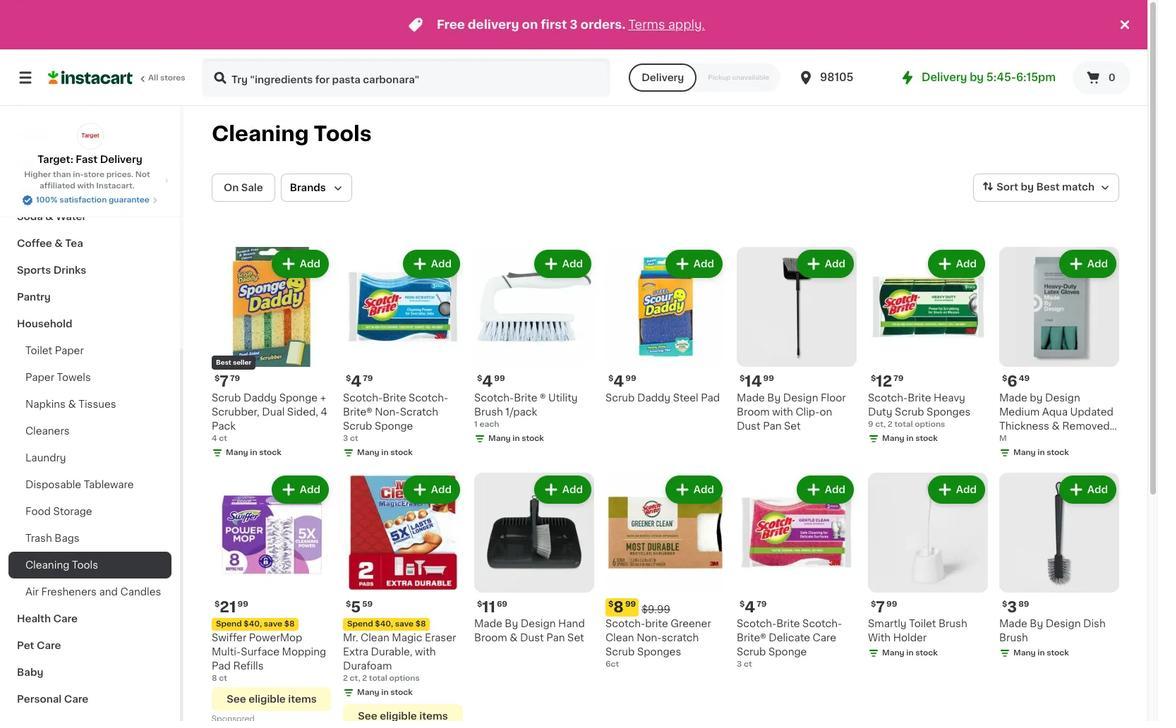 Task type: locate. For each thing, give the bounding box(es) containing it.
1 vertical spatial dust
[[520, 633, 544, 643]]

made inside 'made by design hand broom & dust pan set'
[[474, 619, 502, 629]]

2 vertical spatial with
[[415, 647, 436, 657]]

1 vertical spatial brite®
[[737, 633, 766, 643]]

made inside made by design dish brush
[[1000, 619, 1028, 629]]

by down 69
[[505, 619, 518, 629]]

on
[[224, 183, 239, 193]]

brush inside smartly toilet brush with holder
[[939, 619, 968, 629]]

instacart logo image
[[48, 69, 133, 86]]

soda & water link
[[8, 203, 172, 230]]

$ up 1
[[477, 375, 482, 383]]

by for 11
[[505, 619, 518, 629]]

dust inside made by design floor broom with clip-on dust pan set
[[737, 421, 761, 431]]

2 spend $40, save $8 from the left
[[347, 621, 426, 628]]

$ left 59
[[346, 601, 351, 609]]

2 horizontal spatial by
[[1030, 619, 1044, 629]]

spend
[[216, 621, 242, 628], [347, 621, 373, 628]]

$ 4 79 up scotch-brite scotch- brite® delicate care scrub sponge 3 ct
[[740, 600, 767, 615]]

product group containing 3
[[1000, 473, 1120, 662]]

by inside best match sort by field
[[1021, 182, 1034, 192]]

many in stock down 'scrub daddy sponge + scrubber, dual sided, 4 pack 4 ct'
[[226, 449, 282, 457]]

0 horizontal spatial daddy
[[244, 393, 277, 403]]

brush inside scotch-brite ® utility brush 1/pack 1 each
[[474, 407, 503, 417]]

0 horizontal spatial clean
[[361, 633, 389, 643]]

by right "sort"
[[1021, 182, 1034, 192]]

1 vertical spatial set
[[568, 633, 584, 643]]

1 vertical spatial by
[[1021, 182, 1034, 192]]

0 vertical spatial pan
[[763, 421, 782, 431]]

duty down loop
[[1034, 450, 1058, 460]]

on inside made by design floor broom with clip-on dust pan set
[[820, 407, 832, 417]]

options inside mr. clean magic eraser extra durable, with durafoam 2 ct, 2 total options
[[389, 675, 420, 683]]

sponge inside 'scrub daddy sponge + scrubber, dual sided, 4 pack 4 ct'
[[279, 393, 318, 403]]

0 horizontal spatial brite®
[[343, 407, 373, 417]]

99 up smartly
[[887, 601, 897, 609]]

candles
[[120, 587, 161, 597]]

pantry
[[17, 292, 51, 302]]

see
[[227, 695, 246, 705]]

$8
[[284, 621, 295, 628], [416, 621, 426, 628]]

delivery for delivery by 5:45-6:15pm
[[922, 72, 968, 83]]

higher than in-store prices. not affiliated with instacart. link
[[11, 169, 169, 192]]

broom down 14
[[737, 407, 770, 417]]

$
[[215, 375, 220, 383], [346, 375, 351, 383], [477, 375, 482, 383], [609, 375, 614, 383], [740, 375, 745, 383], [871, 375, 876, 383], [1002, 375, 1008, 383], [215, 601, 220, 609], [346, 601, 351, 609], [477, 601, 482, 609], [609, 601, 614, 609], [740, 601, 745, 609], [871, 601, 876, 609], [1002, 601, 1008, 609]]

scotch- inside scotch-brite greener clean non-scratch scrub sponges 6ct
[[606, 619, 645, 629]]

$ up the 9
[[871, 375, 876, 383]]

2 horizontal spatial sponge
[[769, 647, 807, 657]]

1 vertical spatial broom
[[474, 633, 507, 643]]

add button for scotch-brite greener clean non-scratch scrub sponges
[[667, 477, 721, 503]]

by inside 'made by design hand broom & dust pan set'
[[505, 619, 518, 629]]

match
[[1062, 182, 1095, 192]]

scotch- for scratch
[[343, 393, 383, 403]]

sponges inside "scotch-brite heavy duty scrub sponges 9 ct, 2 total options"
[[927, 407, 971, 417]]

design left hand
[[521, 619, 556, 629]]

1 horizontal spatial by
[[768, 393, 781, 403]]

8
[[614, 600, 624, 615], [212, 675, 217, 683]]

0 vertical spatial best
[[1037, 182, 1060, 192]]

by for 14
[[768, 393, 781, 403]]

many in stock for scotch-brite ® utility brush 1/pack
[[489, 435, 544, 443]]

$ for add button for made by design dish brush
[[1002, 601, 1008, 609]]

care for health care
[[53, 614, 78, 624]]

79 inside $ 7 79
[[230, 375, 240, 383]]

sponge inside "scotch-brite scotch- brite® non-scratch scrub sponge 3 ct"
[[375, 421, 413, 431]]

reusable
[[1072, 436, 1118, 445]]

1 vertical spatial with
[[772, 407, 793, 417]]

brite® right the sided,
[[343, 407, 373, 417]]

4 for scotch-brite ® utility brush 1/pack
[[482, 374, 493, 389]]

total inside "scotch-brite heavy duty scrub sponges 9 ct, 2 total options"
[[895, 421, 913, 429]]

many down each at the left bottom of page
[[489, 435, 511, 443]]

$ inside $ 14 99
[[740, 375, 745, 383]]

with inside mr. clean magic eraser extra durable, with durafoam 2 ct, 2 total options
[[415, 647, 436, 657]]

1 vertical spatial 7
[[876, 600, 885, 615]]

99 up scotch-brite ® utility brush 1/pack 1 each
[[494, 375, 505, 383]]

0 horizontal spatial toilet
[[25, 346, 52, 356]]

0 horizontal spatial $8
[[284, 621, 295, 628]]

1 vertical spatial $ 4 79
[[740, 600, 767, 615]]

add button for made by design dish brush
[[1061, 477, 1115, 503]]

$ down best seller
[[215, 375, 220, 383]]

paper up towels
[[55, 346, 84, 356]]

0 horizontal spatial total
[[369, 675, 388, 683]]

design inside 'made by design hand broom & dust pan set'
[[521, 619, 556, 629]]

1 horizontal spatial options
[[915, 421, 946, 429]]

scotch-brite heavy duty scrub sponges 9 ct, 2 total options
[[868, 393, 971, 429]]

delivery up prices.
[[100, 155, 142, 164]]

delivery inside button
[[642, 73, 684, 83]]

$ inside "$ 21 99"
[[215, 601, 220, 609]]

$ 4 79 up "scotch-brite scotch- brite® non-scratch scrub sponge 3 ct"
[[346, 374, 373, 389]]

toilet paper
[[25, 346, 84, 356]]

fresheners
[[41, 587, 97, 597]]

ct inside "scotch-brite scotch- brite® non-scratch scrub sponge 3 ct"
[[350, 435, 358, 443]]

with inside higher than in-store prices. not affiliated with instacart.
[[77, 182, 94, 190]]

1 horizontal spatial set
[[784, 421, 801, 431]]

$ left 49
[[1002, 375, 1008, 383]]

brite®
[[343, 407, 373, 417], [737, 633, 766, 643]]

baby
[[17, 668, 43, 678]]

add button for scotch-brite ® utility brush 1/pack
[[536, 251, 590, 277]]

0 horizontal spatial dust
[[520, 633, 544, 643]]

options right the 9
[[915, 421, 946, 429]]

toilet up holder
[[909, 619, 936, 629]]

add for made by design dish brush
[[1088, 485, 1108, 495]]

3 inside "scotch-brite scotch- brite® non-scratch scrub sponge 3 ct"
[[343, 435, 348, 443]]

0 vertical spatial non-
[[375, 407, 400, 417]]

mopping
[[282, 647, 326, 657]]

duty up the 9
[[868, 407, 893, 417]]

add button for scrub daddy steel pad
[[667, 251, 721, 277]]

1 vertical spatial cleaning
[[25, 561, 69, 570]]

$8 up powermop
[[284, 621, 295, 628]]

79 inside the $ 12 79
[[894, 375, 904, 383]]

fast
[[76, 155, 98, 164]]

4
[[351, 374, 362, 389], [482, 374, 493, 389], [614, 374, 624, 389], [321, 407, 328, 417], [212, 435, 217, 443], [745, 600, 756, 615]]

1 horizontal spatial delivery
[[642, 73, 684, 83]]

sponge inside scotch-brite scotch- brite® delicate care scrub sponge 3 ct
[[769, 647, 807, 657]]

heavy inside made by design medium aqua updated thickness & removed hanging loop reusable heavy duty latex gloves
[[1000, 450, 1031, 460]]

1 vertical spatial 8
[[212, 675, 217, 683]]

79
[[230, 375, 240, 383], [363, 375, 373, 383], [894, 375, 904, 383], [757, 601, 767, 609]]

$ 6 49
[[1002, 374, 1030, 389]]

2 horizontal spatial delivery
[[922, 72, 968, 83]]

delivery for delivery
[[642, 73, 684, 83]]

scotch- for sponges
[[868, 393, 908, 403]]

by up medium
[[1030, 393, 1043, 403]]

add button for scotch-brite scotch- brite® non-scratch scrub sponge
[[404, 251, 459, 277]]

brite inside scotch-brite scotch- brite® delicate care scrub sponge 3 ct
[[777, 619, 800, 629]]

than
[[53, 171, 71, 179]]

air fresheners and candles link
[[8, 579, 172, 606]]

total
[[895, 421, 913, 429], [369, 675, 388, 683]]

0 horizontal spatial $ 4 99
[[477, 374, 505, 389]]

$ up smartly
[[871, 601, 876, 609]]

1 horizontal spatial non-
[[637, 633, 662, 643]]

hanging
[[1000, 436, 1041, 445]]

2 spend from the left
[[347, 621, 373, 628]]

0 horizontal spatial broom
[[474, 633, 507, 643]]

0 horizontal spatial heavy
[[934, 393, 966, 403]]

99 right 21
[[238, 601, 248, 609]]

brite® for non-
[[343, 407, 373, 417]]

1 horizontal spatial pan
[[763, 421, 782, 431]]

satisfaction
[[59, 196, 107, 204]]

4 up "scotch-brite scotch- brite® non-scratch scrub sponge 3 ct"
[[351, 374, 362, 389]]

care
[[53, 614, 78, 624], [813, 633, 837, 643], [37, 641, 61, 651], [64, 695, 88, 705]]

extra
[[343, 647, 369, 657]]

2 inside "scotch-brite heavy duty scrub sponges 9 ct, 2 total options"
[[888, 421, 893, 429]]

brush for made
[[1000, 633, 1028, 643]]

brite
[[645, 619, 668, 629]]

in down "scotch-brite heavy duty scrub sponges 9 ct, 2 total options"
[[907, 435, 914, 443]]

tools up air fresheners and candles "link"
[[72, 561, 98, 570]]

see eligible items button
[[212, 688, 332, 712]]

design up the clip-
[[783, 393, 819, 403]]

pet care link
[[8, 633, 172, 659]]

stock for mr. clean magic eraser extra durable, with durafoam
[[391, 689, 413, 697]]

delivery left 5:45- at the right
[[922, 72, 968, 83]]

79 for scrub
[[894, 375, 904, 383]]

non- inside scotch-brite greener clean non-scratch scrub sponges 6ct
[[637, 633, 662, 643]]

care right delicate
[[813, 633, 837, 643]]

on sale
[[224, 183, 263, 193]]

4 for scotch-brite scotch- brite® delicate care scrub sponge
[[745, 600, 756, 615]]

by inside made by design dish brush
[[1030, 619, 1044, 629]]

1 horizontal spatial 8
[[614, 600, 624, 615]]

best left match
[[1037, 182, 1060, 192]]

care down baby link
[[64, 695, 88, 705]]

1 horizontal spatial 7
[[876, 600, 885, 615]]

$ for add button associated with scotch-brite heavy duty scrub sponges
[[871, 375, 876, 383]]

$ left $9.99
[[609, 601, 614, 609]]

set down hand
[[568, 633, 584, 643]]

powermop
[[249, 633, 302, 643]]

design inside made by design medium aqua updated thickness & removed hanging loop reusable heavy duty latex gloves
[[1046, 393, 1081, 403]]

product group containing 21
[[212, 473, 332, 721]]

napkins & tissues link
[[8, 391, 172, 418]]

1 spend from the left
[[216, 621, 242, 628]]

bakery
[[17, 131, 53, 141]]

brite® for delicate
[[737, 633, 766, 643]]

by inside made by design floor broom with clip-on dust pan set
[[768, 393, 781, 403]]

0 vertical spatial cleaning tools
[[212, 124, 372, 144]]

many down "scotch-brite scotch- brite® non-scratch scrub sponge 3 ct"
[[357, 449, 380, 457]]

99 left $9.99
[[625, 601, 636, 609]]

brush down $ 3 89
[[1000, 633, 1028, 643]]

brite inside "scotch-brite scotch- brite® non-scratch scrub sponge 3 ct"
[[383, 393, 406, 403]]

Search field
[[203, 59, 609, 96]]

dust inside 'made by design hand broom & dust pan set'
[[520, 633, 544, 643]]

scrub inside "scotch-brite heavy duty scrub sponges 9 ct, 2 total options"
[[895, 407, 924, 417]]

many for scotch-brite scotch- brite® non-scratch scrub sponge
[[357, 449, 380, 457]]

design up the aqua
[[1046, 393, 1081, 403]]

broom inside 'made by design hand broom & dust pan set'
[[474, 633, 507, 643]]

set down the clip-
[[784, 421, 801, 431]]

1 $8 from the left
[[284, 621, 295, 628]]

None search field
[[202, 58, 611, 97]]

tools
[[314, 124, 372, 144], [72, 561, 98, 570]]

2 vertical spatial by
[[1030, 393, 1043, 403]]

1 horizontal spatial spend $40, save $8
[[347, 621, 426, 628]]

89
[[1019, 601, 1030, 609]]

79 down best seller
[[230, 375, 240, 383]]

latex
[[1061, 450, 1088, 460]]

$ inside $ 3 89
[[1002, 601, 1008, 609]]

care inside pet care link
[[37, 641, 61, 651]]

best left 'seller'
[[216, 359, 231, 366]]

2 $40, from the left
[[375, 621, 393, 628]]

clean
[[361, 633, 389, 643], [606, 633, 634, 643]]

by down $ 14 99
[[768, 393, 781, 403]]

add for scrub daddy steel pad
[[694, 259, 714, 269]]

scotch- inside "scotch-brite heavy duty scrub sponges 9 ct, 2 total options"
[[868, 393, 908, 403]]

pantry link
[[8, 284, 172, 311]]

3 inside limited time offer "region"
[[570, 19, 578, 30]]

scrubber,
[[212, 407, 260, 417]]

$40, up magic
[[375, 621, 393, 628]]

tea
[[65, 239, 83, 248]]

by left 5:45- at the right
[[970, 72, 984, 83]]

updated
[[1071, 407, 1114, 417]]

brush right smartly
[[939, 619, 968, 629]]

1 horizontal spatial $ 4 79
[[740, 600, 767, 615]]

1 horizontal spatial with
[[415, 647, 436, 657]]

care down fresheners
[[53, 614, 78, 624]]

scotch-brite greener clean non-scratch scrub sponges 6ct
[[606, 619, 711, 669]]

save up magic
[[395, 621, 414, 628]]

0 horizontal spatial brush
[[474, 407, 503, 417]]

2 save from the left
[[395, 621, 414, 628]]

1 save from the left
[[264, 621, 282, 628]]

1 horizontal spatial on
[[820, 407, 832, 417]]

paper up napkins
[[25, 373, 54, 383]]

2 horizontal spatial with
[[772, 407, 793, 417]]

stock
[[522, 435, 544, 443], [916, 435, 938, 443], [259, 449, 282, 457], [391, 449, 413, 457], [1047, 449, 1069, 457], [916, 649, 938, 657], [1047, 649, 1069, 657], [391, 689, 413, 697]]

drinks
[[53, 265, 86, 275]]

tools up brands dropdown button
[[314, 124, 372, 144]]

in
[[513, 435, 520, 443], [907, 435, 914, 443], [250, 449, 257, 457], [381, 449, 389, 457], [1038, 449, 1045, 457], [907, 649, 914, 657], [1038, 649, 1045, 657], [381, 689, 389, 697]]

1 vertical spatial duty
[[1034, 450, 1058, 460]]

storage
[[53, 507, 92, 517]]

1 horizontal spatial cleaning
[[212, 124, 309, 144]]

cleaning down trash bags
[[25, 561, 69, 570]]

0 horizontal spatial pan
[[547, 633, 565, 643]]

1 $40, from the left
[[244, 621, 262, 628]]

stock down loop
[[1047, 449, 1069, 457]]

2 $8 from the left
[[416, 621, 426, 628]]

cheese
[[17, 158, 56, 168]]

broom
[[737, 407, 770, 417], [474, 633, 507, 643]]

scotch-brite ® utility brush 1/pack 1 each
[[474, 393, 578, 429]]

many down durafoam
[[357, 689, 380, 697]]

by left dish
[[1030, 619, 1044, 629]]

scotch-
[[343, 393, 383, 403], [409, 393, 448, 403], [474, 393, 514, 403], [868, 393, 908, 403], [606, 619, 645, 629], [737, 619, 777, 629], [803, 619, 842, 629]]

brite® inside "scotch-brite scotch- brite® non-scratch scrub sponge 3 ct"
[[343, 407, 373, 417]]

many in stock down durafoam
[[357, 689, 413, 697]]

sponge up the sided,
[[279, 393, 318, 403]]

made inside made by design medium aqua updated thickness & removed hanging loop reusable heavy duty latex gloves
[[1000, 393, 1028, 403]]

0 vertical spatial 8
[[614, 600, 624, 615]]

$ inside $ 7 79
[[215, 375, 220, 383]]

0 horizontal spatial 8
[[212, 675, 217, 683]]

99 inside $ 8 99
[[625, 601, 636, 609]]

brush inside made by design dish brush
[[1000, 633, 1028, 643]]

2 horizontal spatial 2
[[888, 421, 893, 429]]

1 vertical spatial sponge
[[375, 421, 413, 431]]

brite inside scotch-brite ® utility brush 1/pack 1 each
[[514, 393, 538, 403]]

0 horizontal spatial on
[[522, 19, 538, 30]]

broom inside made by design floor broom with clip-on dust pan set
[[737, 407, 770, 417]]

99 for smartly toilet brush with holder
[[887, 601, 897, 609]]

0 vertical spatial sponge
[[279, 393, 318, 403]]

$ 8 99
[[609, 600, 636, 615]]

health care
[[17, 614, 78, 624]]

scrub inside scotch-brite scotch- brite® delicate care scrub sponge 3 ct
[[737, 647, 766, 657]]

99 for spend $40, save $8
[[238, 601, 248, 609]]

0 vertical spatial on
[[522, 19, 538, 30]]

pad right steel
[[701, 393, 720, 403]]

medium
[[1000, 407, 1040, 417]]

stock down mr. clean magic eraser extra durable, with durafoam 2 ct, 2 total options in the left of the page
[[391, 689, 413, 697]]

1 clean from the left
[[361, 633, 389, 643]]

many down hanging on the bottom right of page
[[1014, 449, 1036, 457]]

spend $40, save $8 up powermop
[[216, 621, 295, 628]]

many down the pack
[[226, 449, 248, 457]]

2 $ 4 99 from the left
[[609, 374, 636, 389]]

$ up scotch-brite scotch- brite® delicate care scrub sponge 3 ct
[[740, 601, 745, 609]]

2 for spend $40, save $8
[[343, 675, 348, 683]]

1 horizontal spatial toilet
[[909, 619, 936, 629]]

made down 11
[[474, 619, 502, 629]]

0 horizontal spatial $40,
[[244, 621, 262, 628]]

many
[[489, 435, 511, 443], [882, 435, 905, 443], [226, 449, 248, 457], [357, 449, 380, 457], [1014, 449, 1036, 457], [882, 649, 905, 657], [1014, 649, 1036, 657], [357, 689, 380, 697]]

1 horizontal spatial sponges
[[927, 407, 971, 417]]

cleaners link
[[8, 418, 172, 445]]

sports
[[17, 265, 51, 275]]

disposable tableware
[[25, 480, 134, 490]]

1 vertical spatial best
[[216, 359, 231, 366]]

1 horizontal spatial save
[[395, 621, 414, 628]]

eraser
[[425, 633, 456, 643]]

0 horizontal spatial set
[[568, 633, 584, 643]]

99 inside $ 14 99
[[764, 375, 774, 383]]

spend up 'swiffer'
[[216, 621, 242, 628]]

spend for 21
[[216, 621, 242, 628]]

many in stock down "scotch-brite scotch- brite® non-scratch scrub sponge 3 ct"
[[357, 449, 413, 457]]

add button for smartly toilet brush with holder
[[930, 477, 984, 503]]

& for soda
[[45, 212, 54, 222]]

0 horizontal spatial spend
[[216, 621, 242, 628]]

many in stock down "scotch-brite heavy duty scrub sponges 9 ct, 2 total options"
[[882, 435, 938, 443]]

paper
[[55, 346, 84, 356], [25, 373, 54, 383]]

1 horizontal spatial sponge
[[375, 421, 413, 431]]

daddy inside 'scrub daddy sponge + scrubber, dual sided, 4 pack 4 ct'
[[244, 393, 277, 403]]

delivery down terms apply. link
[[642, 73, 684, 83]]

many in stock
[[489, 435, 544, 443], [882, 435, 938, 443], [226, 449, 282, 457], [357, 449, 413, 457], [1014, 449, 1069, 457], [882, 649, 938, 657], [1014, 649, 1069, 657], [357, 689, 413, 697]]

brite® left delicate
[[737, 633, 766, 643]]

cleaning tools down bags
[[25, 561, 98, 570]]

stock down "scotch-brite scotch- brite® non-scratch scrub sponge 3 ct"
[[391, 449, 413, 457]]

$40, for 5
[[375, 621, 393, 628]]

1 horizontal spatial spend
[[347, 621, 373, 628]]

0 horizontal spatial delivery
[[100, 155, 142, 164]]

pack
[[212, 421, 236, 431]]

spend $40, save $8 for 21
[[216, 621, 295, 628]]

m
[[1000, 435, 1007, 443]]

8 left $9.99
[[614, 600, 624, 615]]

ct, right the 9
[[876, 421, 886, 429]]

options down durable,
[[389, 675, 420, 683]]

care inside health care link
[[53, 614, 78, 624]]

product group
[[212, 247, 332, 462], [343, 247, 463, 462], [474, 247, 594, 448], [606, 247, 726, 405], [737, 247, 857, 433], [868, 247, 988, 448], [1000, 247, 1120, 474], [212, 473, 332, 721], [343, 473, 463, 721], [474, 473, 594, 645], [606, 473, 726, 671], [737, 473, 857, 671], [868, 473, 988, 662], [1000, 473, 1120, 662]]

0 horizontal spatial best
[[216, 359, 231, 366]]

79 for scrubber,
[[230, 375, 240, 383]]

care inside scotch-brite scotch- brite® delicate care scrub sponge 3 ct
[[813, 633, 837, 643]]

toilet paper link
[[8, 337, 172, 364]]

99 for made by design floor broom with clip-on dust pan set
[[764, 375, 774, 383]]

made inside made by design floor broom with clip-on dust pan set
[[737, 393, 765, 403]]

0 horizontal spatial 7
[[220, 374, 229, 389]]

$ for add button corresponding to scotch-brite scotch- brite® delicate care scrub sponge
[[740, 601, 745, 609]]

1 horizontal spatial clean
[[606, 633, 634, 643]]

total down durafoam
[[369, 675, 388, 683]]

$ left 89 in the bottom of the page
[[1002, 601, 1008, 609]]

Best match Sort by field
[[974, 174, 1120, 202]]

2 daddy from the left
[[637, 393, 671, 403]]

1 vertical spatial cleaning tools
[[25, 561, 98, 570]]

1 vertical spatial heavy
[[1000, 450, 1031, 460]]

99 inside "$ 21 99"
[[238, 601, 248, 609]]

foods
[[54, 104, 85, 114]]

many for scrub daddy sponge + scrubber, dual sided, 4 pack
[[226, 449, 248, 457]]

99 inside $ 7 99
[[887, 601, 897, 609]]

$8 for 5
[[416, 621, 426, 628]]

0 vertical spatial set
[[784, 421, 801, 431]]

heavy
[[934, 393, 966, 403], [1000, 450, 1031, 460]]

brite
[[383, 393, 406, 403], [514, 393, 538, 403], [908, 393, 932, 403], [777, 619, 800, 629]]

frozen foods link
[[8, 96, 172, 123]]

in for mr. clean magic eraser extra durable, with durafoam
[[381, 689, 389, 697]]

1 vertical spatial sponges
[[637, 647, 681, 657]]

laundry
[[25, 453, 66, 463]]

0 vertical spatial paper
[[55, 346, 84, 356]]

ct, down durafoam
[[350, 675, 360, 683]]

design for 6
[[1046, 393, 1081, 403]]

many in stock for scrub daddy sponge + scrubber, dual sided, 4 pack
[[226, 449, 282, 457]]

1 horizontal spatial brite®
[[737, 633, 766, 643]]

in for made by design medium aqua updated thickness & removed hanging loop reusable heavy duty latex gloves
[[1038, 449, 1045, 457]]

0 vertical spatial heavy
[[934, 393, 966, 403]]

add for scotch-brite heavy duty scrub sponges
[[956, 259, 977, 269]]

target: fast delivery logo image
[[77, 123, 103, 150]]

design inside made by design floor broom with clip-on dust pan set
[[783, 393, 819, 403]]

1 horizontal spatial total
[[895, 421, 913, 429]]

toilet down household
[[25, 346, 52, 356]]

4 up each at the left bottom of page
[[482, 374, 493, 389]]

$ up 'swiffer'
[[215, 601, 220, 609]]

stock down "scotch-brite heavy duty scrub sponges 9 ct, 2 total options"
[[916, 435, 938, 443]]

best for best match
[[1037, 182, 1060, 192]]

$ up made by design floor broom with clip-on dust pan set
[[740, 375, 745, 383]]

1 horizontal spatial duty
[[1034, 450, 1058, 460]]

add button for made by design hand broom & dust pan set
[[536, 477, 590, 503]]

care inside personal care link
[[64, 695, 88, 705]]

cleaners
[[25, 426, 70, 436]]

4 down the pack
[[212, 435, 217, 443]]

$ inside the $ 12 79
[[871, 375, 876, 383]]

made up medium
[[1000, 393, 1028, 403]]

& inside 'link'
[[68, 400, 76, 409]]

add for made by design floor broom with clip-on dust pan set
[[825, 259, 846, 269]]

in-
[[73, 171, 84, 179]]

1 vertical spatial pad
[[212, 661, 231, 671]]

1 vertical spatial ct,
[[350, 675, 360, 683]]

0 horizontal spatial tools
[[72, 561, 98, 570]]

health care link
[[8, 606, 172, 633]]

spend $40, save $8 up magic
[[347, 621, 426, 628]]

$ inside $ 5 59
[[346, 601, 351, 609]]

by for sort
[[1021, 182, 1034, 192]]

scotch- inside scotch-brite ® utility brush 1/pack 1 each
[[474, 393, 514, 403]]

set inside made by design floor broom with clip-on dust pan set
[[784, 421, 801, 431]]

1 vertical spatial tools
[[72, 561, 98, 570]]

8 inside swiffer powermop multi-surface mopping pad refills 8 ct
[[212, 675, 217, 683]]

1 horizontal spatial ct,
[[876, 421, 886, 429]]

0 vertical spatial options
[[915, 421, 946, 429]]

clean up 6ct
[[606, 633, 634, 643]]

2 vertical spatial sponge
[[769, 647, 807, 657]]

air
[[25, 587, 39, 597]]

0 horizontal spatial $ 4 79
[[346, 374, 373, 389]]

stock for made by design medium aqua updated thickness & removed hanging loop reusable heavy duty latex gloves
[[1047, 449, 1069, 457]]

target: fast delivery
[[38, 155, 142, 164]]

1 vertical spatial brush
[[939, 619, 968, 629]]

0 horizontal spatial ct,
[[350, 675, 360, 683]]

$ for add button for scotch-brite ® utility brush 1/pack
[[477, 375, 482, 383]]

pad
[[701, 393, 720, 403], [212, 661, 231, 671]]

ct, inside "scotch-brite heavy duty scrub sponges 9 ct, 2 total options"
[[876, 421, 886, 429]]

stock for scotch-brite ® utility brush 1/pack
[[522, 435, 544, 443]]

0 vertical spatial dust
[[737, 421, 761, 431]]

brite inside "scotch-brite heavy duty scrub sponges 9 ct, 2 total options"
[[908, 393, 932, 403]]

$ inside $ 7 99
[[871, 601, 876, 609]]

scrub
[[212, 393, 241, 403], [606, 393, 635, 403], [895, 407, 924, 417], [343, 421, 372, 431], [606, 647, 635, 657], [737, 647, 766, 657]]

best inside field
[[1037, 182, 1060, 192]]

scotch- for scratch
[[606, 619, 645, 629]]

1 horizontal spatial broom
[[737, 407, 770, 417]]

0 vertical spatial by
[[970, 72, 984, 83]]

duty inside "scotch-brite heavy duty scrub sponges 9 ct, 2 total options"
[[868, 407, 893, 417]]

$ 4 79 for scotch-brite scotch- brite® delicate care scrub sponge
[[740, 600, 767, 615]]

with inside made by design floor broom with clip-on dust pan set
[[772, 407, 793, 417]]

$ inside $ 11 69
[[477, 601, 482, 609]]

1 spend $40, save $8 from the left
[[216, 621, 295, 628]]

1 daddy from the left
[[244, 393, 277, 403]]

many for scotch-brite heavy duty scrub sponges
[[882, 435, 905, 443]]

design for 11
[[521, 619, 556, 629]]

product group containing 14
[[737, 247, 857, 433]]

stock down 'scrub daddy sponge + scrubber, dual sided, 4 pack 4 ct'
[[259, 449, 282, 457]]

save up powermop
[[264, 621, 282, 628]]

in for scotch-brite ® utility brush 1/pack
[[513, 435, 520, 443]]

cleaning up sale
[[212, 124, 309, 144]]

4 up scrub daddy steel pad
[[614, 374, 624, 389]]

0 horizontal spatial spend $40, save $8
[[216, 621, 295, 628]]

$ 4 99 for scotch-brite ® utility brush 1/pack
[[477, 374, 505, 389]]

1 horizontal spatial $40,
[[375, 621, 393, 628]]

brite® inside scotch-brite scotch- brite® delicate care scrub sponge 3 ct
[[737, 633, 766, 643]]

by inside made by design medium aqua updated thickness & removed hanging loop reusable heavy duty latex gloves
[[1030, 393, 1043, 403]]

design
[[783, 393, 819, 403], [1046, 393, 1081, 403], [521, 619, 556, 629], [1046, 619, 1081, 629]]

0 vertical spatial sponges
[[927, 407, 971, 417]]

with
[[868, 633, 891, 643]]

daddy up "dual"
[[244, 393, 277, 403]]

spend $40, save $8 for 5
[[347, 621, 426, 628]]

2 clean from the left
[[606, 633, 634, 643]]

$ inside $ 6 49
[[1002, 375, 1008, 383]]

on left the first
[[522, 19, 538, 30]]

$ for smartly toilet brush with holder add button
[[871, 601, 876, 609]]

seller
[[233, 359, 251, 366]]

1 horizontal spatial $8
[[416, 621, 426, 628]]

scrub inside scotch-brite greener clean non-scratch scrub sponges 6ct
[[606, 647, 635, 657]]

$ 14 99
[[740, 374, 774, 389]]

best match
[[1037, 182, 1095, 192]]

add for scotch-brite scotch- brite® non-scratch scrub sponge
[[431, 259, 452, 269]]

non- inside "scotch-brite scotch- brite® non-scratch scrub sponge 3 ct"
[[375, 407, 400, 417]]

mr.
[[343, 633, 358, 643]]

made for 14
[[737, 393, 765, 403]]

0 vertical spatial with
[[77, 182, 94, 190]]

$9.99
[[642, 605, 671, 615]]

with left the clip-
[[772, 407, 793, 417]]

add for scotch-brite greener clean non-scratch scrub sponges
[[694, 485, 714, 495]]

0 vertical spatial $ 4 79
[[346, 374, 373, 389]]

design inside made by design dish brush
[[1046, 619, 1081, 629]]

total inside mr. clean magic eraser extra durable, with durafoam 2 ct, 2 total options
[[369, 675, 388, 683]]

1 $ 4 99 from the left
[[477, 374, 505, 389]]

options inside "scotch-brite heavy duty scrub sponges 9 ct, 2 total options"
[[915, 421, 946, 429]]



Task type: vqa. For each thing, say whether or not it's contained in the screenshot.
Brite in the Scotch-Brite Scotch- Brite® Non-Scratch Scrub Sponge 3 ct
yes



Task type: describe. For each thing, give the bounding box(es) containing it.
set inside 'made by design hand broom & dust pan set'
[[568, 633, 584, 643]]

add button for made by design medium aqua updated thickness & removed hanging loop reusable heavy duty latex gloves
[[1061, 251, 1115, 277]]

add button for scrub daddy sponge + scrubber, dual sided, 4 pack
[[273, 251, 328, 277]]

3 inside scotch-brite scotch- brite® delicate care scrub sponge 3 ct
[[737, 661, 742, 669]]

non- for brite
[[637, 633, 662, 643]]

stock down made by design dish brush at the bottom of the page
[[1047, 649, 1069, 657]]

instacart.
[[96, 182, 135, 190]]

health
[[17, 614, 51, 624]]

durable,
[[371, 647, 413, 657]]

in for scotch-brite heavy duty scrub sponges
[[907, 435, 914, 443]]

broom for 11
[[474, 633, 507, 643]]

8 inside $8.99 original price: $9.99 element
[[614, 600, 624, 615]]

free
[[437, 19, 465, 30]]

product group containing 12
[[868, 247, 988, 448]]

product group containing 5
[[343, 473, 463, 721]]

79 up scotch-brite scotch- brite® delicate care scrub sponge 3 ct
[[757, 601, 767, 609]]

made for 11
[[474, 619, 502, 629]]

1 horizontal spatial 2
[[362, 675, 367, 683]]

many for mr. clean magic eraser extra durable, with durafoam
[[357, 689, 380, 697]]

many down with
[[882, 649, 905, 657]]

many in stock down made by design dish brush at the bottom of the page
[[1014, 649, 1069, 657]]

add for scotch-brite scotch- brite® delicate care scrub sponge
[[825, 485, 846, 495]]

79 for non-
[[363, 375, 373, 383]]

9
[[868, 421, 874, 429]]

99 for scotch-brite ® utility brush 1/pack
[[494, 375, 505, 383]]

delivery by 5:45-6:15pm link
[[899, 69, 1056, 86]]

many in stock for mr. clean magic eraser extra durable, with durafoam
[[357, 689, 413, 697]]

paper towels
[[25, 373, 91, 383]]

$8.99 original price: $9.99 element
[[606, 599, 726, 617]]

magic
[[392, 633, 422, 643]]

98105
[[820, 72, 854, 83]]

many in stock for scotch-brite scotch- brite® non-scratch scrub sponge
[[357, 449, 413, 457]]

7 for smartly toilet brush with holder
[[876, 600, 885, 615]]

limited time offer region
[[0, 0, 1117, 49]]

0 horizontal spatial paper
[[25, 373, 54, 383]]

store
[[84, 171, 104, 179]]

sponsored badge image
[[212, 715, 254, 721]]

ct inside swiffer powermop multi-surface mopping pad refills 8 ct
[[219, 675, 227, 683]]

made for 6
[[1000, 393, 1028, 403]]

many in stock for scotch-brite heavy duty scrub sponges
[[882, 435, 938, 443]]

brite for $ 12 79
[[908, 393, 932, 403]]

air fresheners and candles
[[25, 587, 161, 597]]

scotch-brite scotch- brite® non-scratch scrub sponge 3 ct
[[343, 393, 448, 443]]

add for scotch-brite ® utility brush 1/pack
[[562, 259, 583, 269]]

0 button
[[1073, 61, 1131, 95]]

$ for add button corresponding to scrub daddy steel pad
[[609, 375, 614, 383]]

98105 button
[[798, 58, 882, 97]]

$ 4 79 for scotch-brite scotch- brite® non-scratch scrub sponge
[[346, 374, 373, 389]]

scrub inside "scotch-brite scotch- brite® non-scratch scrub sponge 3 ct"
[[343, 421, 372, 431]]

ct inside scotch-brite scotch- brite® delicate care scrub sponge 3 ct
[[744, 661, 752, 669]]

scotch-brite scotch- brite® delicate care scrub sponge 3 ct
[[737, 619, 842, 669]]

& inside made by design medium aqua updated thickness & removed hanging loop reusable heavy duty latex gloves
[[1052, 421, 1060, 431]]

by for made
[[1030, 393, 1043, 403]]

delivery by 5:45-6:15pm
[[922, 72, 1056, 83]]

$40, for 21
[[244, 621, 262, 628]]

design for 3
[[1046, 619, 1081, 629]]

$ 4 99 for scrub daddy steel pad
[[609, 374, 636, 389]]

service type group
[[629, 64, 781, 92]]

water
[[56, 212, 86, 222]]

sort by
[[997, 182, 1034, 192]]

pad inside swiffer powermop multi-surface mopping pad refills 8 ct
[[212, 661, 231, 671]]

smartly
[[868, 619, 907, 629]]

brite for $ 4 79
[[383, 393, 406, 403]]

ct inside 'scrub daddy sponge + scrubber, dual sided, 4 pack 4 ct'
[[219, 435, 227, 443]]

heavy inside "scotch-brite heavy duty scrub sponges 9 ct, 2 total options"
[[934, 393, 966, 403]]

duty inside made by design medium aqua updated thickness & removed hanging loop reusable heavy duty latex gloves
[[1034, 450, 1058, 460]]

coffee
[[17, 239, 52, 248]]

product group containing 8
[[606, 473, 726, 671]]

higher than in-store prices. not affiliated with instacart.
[[24, 171, 150, 190]]

stock for scotch-brite heavy duty scrub sponges
[[916, 435, 938, 443]]

gloves
[[1000, 464, 1034, 474]]

$ 12 79
[[871, 374, 904, 389]]

& inside 'made by design hand broom & dust pan set'
[[510, 633, 518, 643]]

+
[[320, 393, 326, 403]]

personal care
[[17, 695, 88, 705]]

dual
[[262, 407, 285, 417]]

clean inside mr. clean magic eraser extra durable, with durafoam 2 ct, 2 total options
[[361, 633, 389, 643]]

aqua
[[1043, 407, 1068, 417]]

0 vertical spatial cleaning
[[212, 124, 309, 144]]

clip-
[[796, 407, 820, 417]]

disposable
[[25, 480, 81, 490]]

many in stock for made by design medium aqua updated thickness & removed hanging loop reusable heavy duty latex gloves
[[1014, 449, 1069, 457]]

apply.
[[668, 19, 705, 30]]

higher
[[24, 171, 51, 179]]

target:
[[38, 155, 73, 164]]

add button for made by design floor broom with clip-on dust pan set
[[798, 251, 853, 277]]

sponge for delicate
[[769, 647, 807, 657]]

7 for scrub daddy sponge + scrubber, dual sided, 4 pack
[[220, 374, 229, 389]]

in for scotch-brite scotch- brite® non-scratch scrub sponge
[[381, 449, 389, 457]]

made by design dish brush
[[1000, 619, 1106, 643]]

floor
[[821, 393, 846, 403]]

multi-
[[212, 647, 241, 657]]

cheese link
[[8, 150, 172, 176]]

sponges inside scotch-brite greener clean non-scratch scrub sponges 6ct
[[637, 647, 681, 657]]

$ for add button for made by design medium aqua updated thickness & removed hanging loop reusable heavy duty latex gloves
[[1002, 375, 1008, 383]]

terms apply. link
[[629, 19, 705, 30]]

11
[[482, 600, 495, 615]]

add for smartly toilet brush with holder
[[956, 485, 977, 495]]

ct, inside mr. clean magic eraser extra durable, with durafoam 2 ct, 2 total options
[[350, 675, 360, 683]]

save for 5
[[395, 621, 414, 628]]

1/pack
[[506, 407, 537, 417]]

add for scrub daddy sponge + scrubber, dual sided, 4 pack
[[300, 259, 321, 269]]

delivery button
[[629, 64, 697, 92]]

greener
[[671, 619, 711, 629]]

household
[[17, 319, 72, 329]]

in down holder
[[907, 649, 914, 657]]

disposable tableware link
[[8, 472, 172, 498]]

$ for made by design floor broom with clip-on dust pan set add button
[[740, 375, 745, 383]]

add for made by design medium aqua updated thickness & removed hanging loop reusable heavy duty latex gloves
[[1088, 259, 1108, 269]]

scotch- for care
[[737, 619, 777, 629]]

1 horizontal spatial paper
[[55, 346, 84, 356]]

food
[[25, 507, 51, 517]]

add button for scotch-brite heavy duty scrub sponges
[[930, 251, 984, 277]]

pan inside made by design floor broom with clip-on dust pan set
[[763, 421, 782, 431]]

sponge for non-
[[375, 421, 413, 431]]

1 horizontal spatial cleaning tools
[[212, 124, 372, 144]]

pet
[[17, 641, 34, 651]]

pan inside 'made by design hand broom & dust pan set'
[[547, 633, 565, 643]]

add for made by design hand broom & dust pan set
[[562, 485, 583, 495]]

$ 21 99
[[215, 600, 248, 615]]

clean inside scotch-brite greener clean non-scratch scrub sponges 6ct
[[606, 633, 634, 643]]

$ 11 69
[[477, 600, 508, 615]]

utility
[[549, 393, 578, 403]]

2 for 12
[[888, 421, 893, 429]]

all stores
[[148, 74, 185, 82]]

add button for scotch-brite scotch- brite® delicate care scrub sponge
[[798, 477, 853, 503]]

100% satisfaction guarantee
[[36, 196, 150, 204]]

$8 for 21
[[284, 621, 295, 628]]

$ for add button related to scrub daddy sponge + scrubber, dual sided, 4 pack
[[215, 375, 220, 383]]

product group containing 11
[[474, 473, 594, 645]]

4 down +
[[321, 407, 328, 417]]

in for scrub daddy sponge + scrubber, dual sided, 4 pack
[[250, 449, 257, 457]]

hand
[[558, 619, 585, 629]]

baby link
[[8, 659, 172, 686]]

care for personal care
[[64, 695, 88, 705]]

4 for scrub daddy steel pad
[[614, 374, 624, 389]]

$ for add button for made by design hand broom & dust pan set
[[477, 601, 482, 609]]

0 vertical spatial toilet
[[25, 346, 52, 356]]

made for 3
[[1000, 619, 1028, 629]]

toilet inside smartly toilet brush with holder
[[909, 619, 936, 629]]

brite for $ 4 99
[[514, 393, 538, 403]]

daddy for steel
[[637, 393, 671, 403]]

free delivery on first 3 orders. terms apply.
[[437, 19, 705, 30]]

$ for add button associated with scotch-brite scotch- brite® non-scratch scrub sponge
[[346, 375, 351, 383]]

0 vertical spatial pad
[[701, 393, 720, 403]]

$ 7 79
[[215, 374, 240, 389]]

spend for 5
[[347, 621, 373, 628]]

scrub inside 'scrub daddy sponge + scrubber, dual sided, 4 pack 4 ct'
[[212, 393, 241, 403]]

scrub daddy steel pad
[[606, 393, 720, 403]]

many for made by design medium aqua updated thickness & removed hanging loop reusable heavy duty latex gloves
[[1014, 449, 1036, 457]]

bags
[[55, 534, 80, 544]]

on sale button
[[212, 174, 275, 202]]

coffee & tea link
[[8, 230, 172, 257]]

®
[[540, 393, 546, 403]]

care for pet care
[[37, 641, 61, 651]]

mr. clean magic eraser extra durable, with durafoam 2 ct, 2 total options
[[343, 633, 456, 683]]

1 horizontal spatial tools
[[314, 124, 372, 144]]

towels
[[57, 373, 91, 383]]

0 horizontal spatial cleaning
[[25, 561, 69, 570]]

0
[[1109, 73, 1116, 83]]

and
[[99, 587, 118, 597]]

see eligible items
[[227, 695, 317, 705]]

juice link
[[8, 176, 172, 203]]

design for 14
[[783, 393, 819, 403]]

4 for scotch-brite scotch- brite® non-scratch scrub sponge
[[351, 374, 362, 389]]

scotch- for 1/pack
[[474, 393, 514, 403]]

by for 3
[[1030, 619, 1044, 629]]

orders.
[[581, 19, 626, 30]]

product group containing 6
[[1000, 247, 1120, 474]]

stock for scotch-brite scotch- brite® non-scratch scrub sponge
[[391, 449, 413, 457]]

by for delivery
[[970, 72, 984, 83]]

sale
[[241, 183, 263, 193]]

delicate
[[769, 633, 810, 643]]

stock down holder
[[916, 649, 938, 657]]

0 horizontal spatial cleaning tools
[[25, 561, 98, 570]]

brands button
[[281, 174, 352, 202]]

smartly toilet brush with holder
[[868, 619, 968, 643]]

& for coffee
[[55, 239, 63, 248]]

$ inside $ 8 99
[[609, 601, 614, 609]]

many in stock down holder
[[882, 649, 938, 657]]

bakery link
[[8, 123, 172, 150]]

in down made by design dish brush at the bottom of the page
[[1038, 649, 1045, 657]]

on inside limited time offer "region"
[[522, 19, 538, 30]]

stores
[[160, 74, 185, 82]]

broom for 14
[[737, 407, 770, 417]]

$ 5 59
[[346, 600, 373, 615]]

first
[[541, 19, 567, 30]]

personal care link
[[8, 686, 172, 713]]

99 for scrub daddy steel pad
[[626, 375, 636, 383]]

steel
[[673, 393, 699, 403]]

delivery
[[468, 19, 519, 30]]

many down made by design dish brush at the bottom of the page
[[1014, 649, 1036, 657]]

$ 3 89
[[1002, 600, 1030, 615]]



